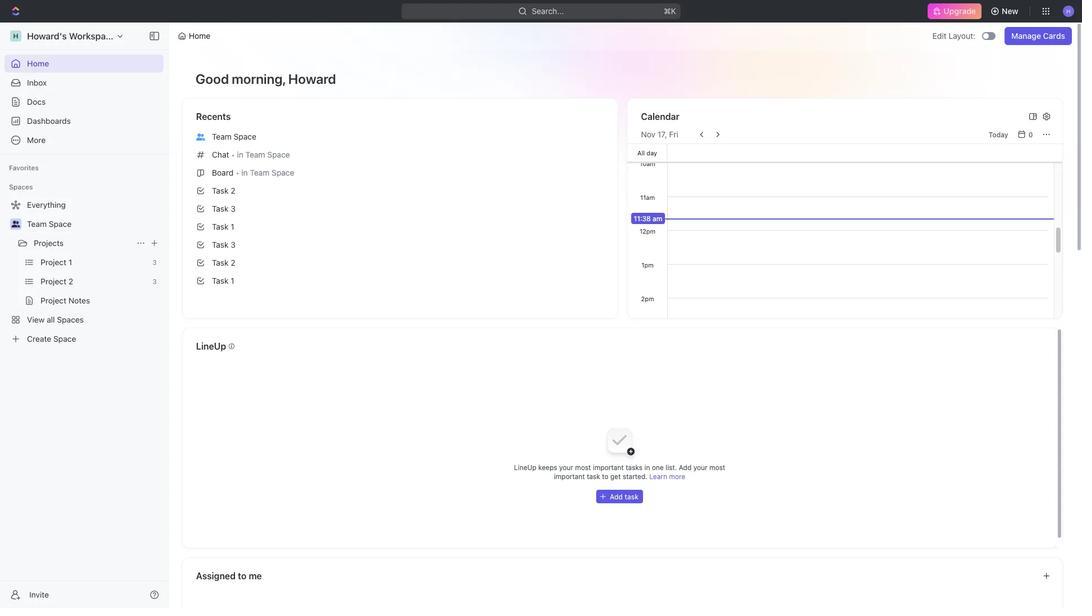 Task type: describe. For each thing, give the bounding box(es) containing it.
to inside lineup keeps your most important tasks in one list. add your most important task to get started.
[[602, 473, 609, 481]]

⌘k
[[664, 6, 676, 16]]

nov 17, fri
[[641, 130, 679, 139]]

howard's
[[27, 31, 67, 41]]

in inside lineup keeps your most important tasks in one list. add your most important task to get started.
[[645, 464, 650, 472]]

11am
[[640, 194, 655, 201]]

in for board
[[241, 168, 248, 178]]

2 most from the left
[[710, 464, 726, 472]]

edit layout:
[[933, 31, 976, 41]]

add task
[[610, 493, 639, 501]]

task for task 2 link
[[212, 186, 229, 196]]

task inside button
[[625, 493, 639, 501]]

space down view all spaces at the left bottom of page
[[53, 335, 76, 344]]

manage
[[1012, 31, 1042, 41]]

0 horizontal spatial spaces
[[9, 183, 33, 191]]

11:38
[[634, 215, 651, 223]]

calendar
[[641, 111, 680, 122]]

dashboards link
[[5, 112, 164, 130]]

today
[[989, 131, 1009, 139]]

task for task 1 link
[[212, 222, 229, 232]]

docs link
[[5, 93, 164, 111]]

2 for task 2
[[231, 186, 235, 196]]

add inside lineup keeps your most important tasks in one list. add your most important task to get started.
[[679, 464, 692, 472]]

‎task 1 link
[[192, 272, 609, 290]]

nov
[[641, 130, 656, 139]]

one
[[652, 464, 664, 472]]

in for chat
[[237, 150, 244, 160]]

space down chat • in team space
[[272, 168, 294, 178]]

project for project 2
[[41, 277, 66, 286]]

day
[[647, 149, 658, 157]]

project for project notes
[[41, 296, 66, 306]]

assigned
[[196, 571, 236, 582]]

manage cards
[[1012, 31, 1066, 41]]

board
[[212, 168, 234, 178]]

h inside "dropdown button"
[[1067, 8, 1071, 14]]

‎task for ‎task 1
[[212, 277, 229, 286]]

• for board
[[236, 169, 239, 177]]

inbox
[[27, 78, 47, 87]]

sidebar navigation
[[0, 23, 171, 609]]

1 for ‎task 1
[[231, 277, 234, 286]]

add inside button
[[610, 493, 623, 501]]

task inside lineup keeps your most important tasks in one list. add your most important task to get started.
[[587, 473, 600, 481]]

more
[[27, 136, 46, 145]]

h inside "element"
[[13, 32, 18, 40]]

invite
[[29, 591, 49, 600]]

0 horizontal spatial important
[[554, 473, 585, 481]]

layout:
[[949, 31, 976, 41]]

workspace
[[69, 31, 116, 41]]

2 for project 2
[[69, 277, 73, 286]]

lineup for lineup
[[196, 341, 226, 352]]

1 your from the left
[[559, 464, 574, 472]]

notes
[[69, 296, 90, 306]]

create space link
[[5, 330, 161, 348]]

howard
[[288, 71, 336, 87]]

h button
[[1060, 2, 1078, 20]]

11:38 am
[[634, 215, 662, 223]]

dashboards
[[27, 116, 71, 126]]

all
[[47, 315, 55, 325]]

project 2 link
[[41, 273, 148, 291]]

add task button
[[597, 491, 643, 504]]

10am
[[640, 160, 655, 167]]

me
[[249, 571, 262, 582]]

space up projects
[[49, 220, 72, 229]]

task 2 link
[[192, 182, 609, 200]]

0 vertical spatial team space
[[212, 132, 256, 142]]

1 for task 1
[[231, 222, 234, 232]]

assigned to me
[[196, 571, 262, 582]]

all
[[638, 149, 645, 157]]

search...
[[532, 6, 564, 16]]

2 for ‎task 2
[[231, 259, 235, 268]]

everything link
[[5, 196, 161, 214]]

get
[[611, 473, 621, 481]]

morning,
[[232, 71, 286, 87]]

list.
[[666, 464, 677, 472]]

docs
[[27, 97, 46, 107]]

user group image inside team space link
[[196, 134, 205, 141]]

team down chat • in team space
[[250, 168, 270, 178]]

task 2
[[212, 186, 235, 196]]

spaces inside tree
[[57, 315, 84, 325]]

upgrade
[[944, 6, 976, 16]]

board • in team space
[[212, 168, 294, 178]]

more button
[[5, 131, 164, 149]]

team up chat
[[212, 132, 232, 142]]

project 2
[[41, 277, 73, 286]]

nov 17, fri button
[[641, 130, 679, 139]]

project 1 link
[[41, 254, 148, 272]]

view all spaces
[[27, 315, 84, 325]]

1 for project 1
[[69, 258, 72, 267]]

1 most from the left
[[575, 464, 591, 472]]



Task type: vqa. For each thing, say whether or not it's contained in the screenshot.
‎Task 2 2
yes



Task type: locate. For each thing, give the bounding box(es) containing it.
0 horizontal spatial h
[[13, 32, 18, 40]]

task up task 1 at the top of the page
[[212, 204, 229, 214]]

1 horizontal spatial most
[[710, 464, 726, 472]]

0 horizontal spatial home
[[27, 59, 49, 68]]

create
[[27, 335, 51, 344]]

3 task from the top
[[212, 222, 229, 232]]

2 down board
[[231, 186, 235, 196]]

1 vertical spatial task
[[625, 493, 639, 501]]

recents
[[196, 111, 231, 122]]

project up 'project 2'
[[41, 258, 66, 267]]

0
[[1029, 131, 1033, 139]]

1 horizontal spatial team space
[[212, 132, 256, 142]]

1 vertical spatial user group image
[[12, 221, 20, 228]]

0 horizontal spatial your
[[559, 464, 574, 472]]

0 horizontal spatial add
[[610, 493, 623, 501]]

3 project from the top
[[41, 296, 66, 306]]

0 vertical spatial 2
[[231, 186, 235, 196]]

your right "keeps"
[[559, 464, 574, 472]]

h left howard's
[[13, 32, 18, 40]]

in down chat • in team space
[[241, 168, 248, 178]]

add task button
[[597, 491, 643, 504]]

0 vertical spatial project
[[41, 258, 66, 267]]

1 vertical spatial lineup
[[514, 464, 537, 472]]

2 up project notes
[[69, 277, 73, 286]]

tree inside sidebar navigation
[[5, 196, 164, 348]]

inbox link
[[5, 74, 164, 92]]

tree containing everything
[[5, 196, 164, 348]]

chat
[[212, 150, 229, 160]]

most
[[575, 464, 591, 472], [710, 464, 726, 472]]

1 horizontal spatial add
[[679, 464, 692, 472]]

2 inside tree
[[69, 277, 73, 286]]

1pm
[[642, 262, 654, 269]]

‎task inside ‎task 1 link
[[212, 277, 229, 286]]

12pm
[[640, 228, 656, 235]]

1 vertical spatial in
[[241, 168, 248, 178]]

1 vertical spatial task 3 link
[[192, 236, 609, 254]]

0 horizontal spatial team space link
[[27, 215, 161, 233]]

howard's workspace
[[27, 31, 116, 41]]

1 horizontal spatial to
[[602, 473, 609, 481]]

• inside board • in team space
[[236, 169, 239, 177]]

0 horizontal spatial most
[[575, 464, 591, 472]]

1 horizontal spatial •
[[236, 169, 239, 177]]

home up good
[[189, 31, 210, 41]]

‎task 2
[[212, 259, 235, 268]]

project notes
[[41, 296, 90, 306]]

h
[[1067, 8, 1071, 14], [13, 32, 18, 40]]

add up more
[[679, 464, 692, 472]]

2 vertical spatial 1
[[231, 277, 234, 286]]

most right "keeps"
[[575, 464, 591, 472]]

2 task 3 link from the top
[[192, 236, 609, 254]]

task left get
[[587, 473, 600, 481]]

0 vertical spatial in
[[237, 150, 244, 160]]

project 1
[[41, 258, 72, 267]]

1 horizontal spatial user group image
[[196, 134, 205, 141]]

4 task from the top
[[212, 240, 229, 250]]

2 vertical spatial in
[[645, 464, 650, 472]]

0 vertical spatial spaces
[[9, 183, 33, 191]]

home inside sidebar navigation
[[27, 59, 49, 68]]

learn
[[650, 473, 668, 481]]

favorites button
[[5, 161, 43, 175]]

your
[[559, 464, 574, 472], [694, 464, 708, 472]]

1 horizontal spatial home
[[189, 31, 210, 41]]

team space link up task 2 link
[[192, 128, 609, 146]]

projects link
[[34, 235, 132, 253]]

task 3 link up ‎task 1 link
[[192, 236, 609, 254]]

add
[[679, 464, 692, 472], [610, 493, 623, 501]]

‎task inside ‎task 2 link
[[212, 259, 229, 268]]

learn more link
[[650, 473, 686, 481]]

1 horizontal spatial team space link
[[192, 128, 609, 146]]

1 horizontal spatial h
[[1067, 8, 1071, 14]]

h up manage cards button
[[1067, 8, 1071, 14]]

task 3 for first 'task 3' link from the bottom
[[212, 240, 236, 250]]

favorites
[[9, 164, 39, 172]]

0 vertical spatial user group image
[[196, 134, 205, 141]]

‎task down ‎task 2
[[212, 277, 229, 286]]

task 1
[[212, 222, 234, 232]]

task
[[212, 186, 229, 196], [212, 204, 229, 214], [212, 222, 229, 232], [212, 240, 229, 250]]

0 vertical spatial ‎task
[[212, 259, 229, 268]]

team space inside tree
[[27, 220, 72, 229]]

0 horizontal spatial •
[[231, 151, 235, 159]]

‎task for ‎task 2
[[212, 259, 229, 268]]

keeps
[[539, 464, 558, 472]]

team down everything
[[27, 220, 47, 229]]

create space
[[27, 335, 76, 344]]

0 vertical spatial task 3 link
[[192, 200, 609, 218]]

‎task
[[212, 259, 229, 268], [212, 277, 229, 286]]

• right board
[[236, 169, 239, 177]]

to left get
[[602, 473, 609, 481]]

team space link
[[192, 128, 609, 146], [27, 215, 161, 233]]

1 down projects "link"
[[69, 258, 72, 267]]

2pm
[[641, 295, 654, 303]]

1 horizontal spatial important
[[593, 464, 624, 472]]

1 ‎task from the top
[[212, 259, 229, 268]]

important
[[593, 464, 624, 472], [554, 473, 585, 481]]

lineup
[[196, 341, 226, 352], [514, 464, 537, 472]]

task for first 'task 3' link from the bottom
[[212, 240, 229, 250]]

space
[[234, 132, 256, 142], [267, 150, 290, 160], [272, 168, 294, 178], [49, 220, 72, 229], [53, 335, 76, 344]]

0 vertical spatial lineup
[[196, 341, 226, 352]]

2 project from the top
[[41, 277, 66, 286]]

project up view all spaces at the left bottom of page
[[41, 296, 66, 306]]

1 vertical spatial add
[[610, 493, 623, 501]]

3
[[231, 204, 236, 214], [231, 240, 236, 250], [153, 259, 157, 267], [153, 278, 157, 286]]

0 vertical spatial task
[[587, 473, 600, 481]]

2 up '‎task 1'
[[231, 259, 235, 268]]

2
[[231, 186, 235, 196], [231, 259, 235, 268], [69, 277, 73, 286]]

task for 2nd 'task 3' link from the bottom
[[212, 204, 229, 214]]

0 vertical spatial task 3
[[212, 204, 236, 214]]

2 ‎task from the top
[[212, 277, 229, 286]]

1 vertical spatial home
[[27, 59, 49, 68]]

upgrade link
[[928, 3, 982, 19]]

team up board • in team space at the top of page
[[246, 150, 265, 160]]

• for chat
[[231, 151, 235, 159]]

1 down ‎task 2
[[231, 277, 234, 286]]

project down project 1
[[41, 277, 66, 286]]

2 task 3 from the top
[[212, 240, 236, 250]]

0 vertical spatial •
[[231, 151, 235, 159]]

team
[[212, 132, 232, 142], [246, 150, 265, 160], [250, 168, 270, 178], [27, 220, 47, 229]]

home link
[[5, 55, 164, 73]]

team space up projects
[[27, 220, 72, 229]]

task down started.
[[625, 493, 639, 501]]

‎task 2 link
[[192, 254, 609, 272]]

home
[[189, 31, 210, 41], [27, 59, 49, 68]]

1 task 3 link from the top
[[192, 200, 609, 218]]

team space up chat
[[212, 132, 256, 142]]

team inside tree
[[27, 220, 47, 229]]

17,
[[658, 130, 667, 139]]

user group image
[[196, 134, 205, 141], [12, 221, 20, 228]]

cards
[[1044, 31, 1066, 41]]

0 button
[[1016, 128, 1038, 142]]

team space link up projects "link"
[[27, 215, 161, 233]]

to
[[602, 473, 609, 481], [238, 571, 247, 582]]

2 your from the left
[[694, 464, 708, 472]]

task 3 for 2nd 'task 3' link from the bottom
[[212, 204, 236, 214]]

1 vertical spatial project
[[41, 277, 66, 286]]

manage cards button
[[1005, 27, 1073, 45]]

1 horizontal spatial spaces
[[57, 315, 84, 325]]

your right 'list.'
[[694, 464, 708, 472]]

team space
[[212, 132, 256, 142], [27, 220, 72, 229]]

1 vertical spatial team space link
[[27, 215, 161, 233]]

project for project 1
[[41, 258, 66, 267]]

1 vertical spatial h
[[13, 32, 18, 40]]

1 horizontal spatial your
[[694, 464, 708, 472]]

1 vertical spatial 1
[[69, 258, 72, 267]]

1 horizontal spatial lineup
[[514, 464, 537, 472]]

chat • in team space
[[212, 150, 290, 160]]

1 vertical spatial task 3
[[212, 240, 236, 250]]

in right chat
[[237, 150, 244, 160]]

task up ‎task 2
[[212, 222, 229, 232]]

view all spaces link
[[5, 311, 161, 329]]

task 3
[[212, 204, 236, 214], [212, 240, 236, 250]]

lineup inside lineup keeps your most important tasks in one list. add your most important task to get started.
[[514, 464, 537, 472]]

task down board
[[212, 186, 229, 196]]

0 horizontal spatial to
[[238, 571, 247, 582]]

1 task 3 from the top
[[212, 204, 236, 214]]

0 vertical spatial team space link
[[192, 128, 609, 146]]

new button
[[987, 2, 1026, 20]]

1 vertical spatial spaces
[[57, 315, 84, 325]]

edit
[[933, 31, 947, 41]]

task
[[587, 473, 600, 481], [625, 493, 639, 501]]

1
[[231, 222, 234, 232], [69, 258, 72, 267], [231, 277, 234, 286]]

0 horizontal spatial task
[[587, 473, 600, 481]]

0 vertical spatial 1
[[231, 222, 234, 232]]

fri
[[669, 130, 679, 139]]

0 vertical spatial home
[[189, 31, 210, 41]]

task 1 link
[[192, 218, 609, 236]]

tasks
[[626, 464, 643, 472]]

important down "keeps"
[[554, 473, 585, 481]]

2 task from the top
[[212, 204, 229, 214]]

everything
[[27, 200, 66, 210]]

in left one at the right bottom
[[645, 464, 650, 472]]

space up board • in team space at the top of page
[[267, 150, 290, 160]]

project notes link
[[41, 292, 161, 310]]

important up get
[[593, 464, 624, 472]]

1 horizontal spatial task
[[625, 493, 639, 501]]

projects
[[34, 239, 64, 248]]

0 vertical spatial important
[[593, 464, 624, 472]]

1 up ‎task 2
[[231, 222, 234, 232]]

project
[[41, 258, 66, 267], [41, 277, 66, 286], [41, 296, 66, 306]]

user group image inside tree
[[12, 221, 20, 228]]

add down get
[[610, 493, 623, 501]]

today button
[[985, 128, 1013, 142]]

• inside chat • in team space
[[231, 151, 235, 159]]

new
[[1002, 6, 1019, 16]]

1 task from the top
[[212, 186, 229, 196]]

0 horizontal spatial team space
[[27, 220, 72, 229]]

to left "me"
[[238, 571, 247, 582]]

spaces down favorites "button"
[[9, 183, 33, 191]]

‎task 1
[[212, 277, 234, 286]]

all day
[[638, 149, 658, 157]]

1 vertical spatial important
[[554, 473, 585, 481]]

howard's workspace, , element
[[10, 30, 21, 42]]

home up inbox
[[27, 59, 49, 68]]

2 vertical spatial 2
[[69, 277, 73, 286]]

1 inside tree
[[69, 258, 72, 267]]

1 vertical spatial to
[[238, 571, 247, 582]]

more
[[670, 473, 686, 481]]

1 vertical spatial team space
[[27, 220, 72, 229]]

view
[[27, 315, 45, 325]]

task 3 up ‎task 2
[[212, 240, 236, 250]]

tree
[[5, 196, 164, 348]]

started.
[[623, 473, 648, 481]]

spaces right all
[[57, 315, 84, 325]]

task 3 link up ‎task 2 link
[[192, 200, 609, 218]]

• right chat
[[231, 151, 235, 159]]

0 vertical spatial to
[[602, 473, 609, 481]]

1 vertical spatial ‎task
[[212, 277, 229, 286]]

lineup for lineup keeps your most important tasks in one list. add your most important task to get started.
[[514, 464, 537, 472]]

task down task 1 at the top of the page
[[212, 240, 229, 250]]

1 vertical spatial •
[[236, 169, 239, 177]]

good morning, howard
[[196, 71, 336, 87]]

2 vertical spatial project
[[41, 296, 66, 306]]

am
[[653, 215, 662, 223]]

•
[[231, 151, 235, 159], [236, 169, 239, 177]]

‎task up '‎task 1'
[[212, 259, 229, 268]]

1 vertical spatial 2
[[231, 259, 235, 268]]

space up chat • in team space
[[234, 132, 256, 142]]

learn more
[[650, 473, 686, 481]]

good
[[196, 71, 229, 87]]

1 project from the top
[[41, 258, 66, 267]]

task 3 down task 2
[[212, 204, 236, 214]]

0 vertical spatial h
[[1067, 8, 1071, 14]]

0 horizontal spatial lineup
[[196, 341, 226, 352]]

0 vertical spatial add
[[679, 464, 692, 472]]

task 3 link
[[192, 200, 609, 218], [192, 236, 609, 254]]

most right 'list.'
[[710, 464, 726, 472]]

0 horizontal spatial user group image
[[12, 221, 20, 228]]



